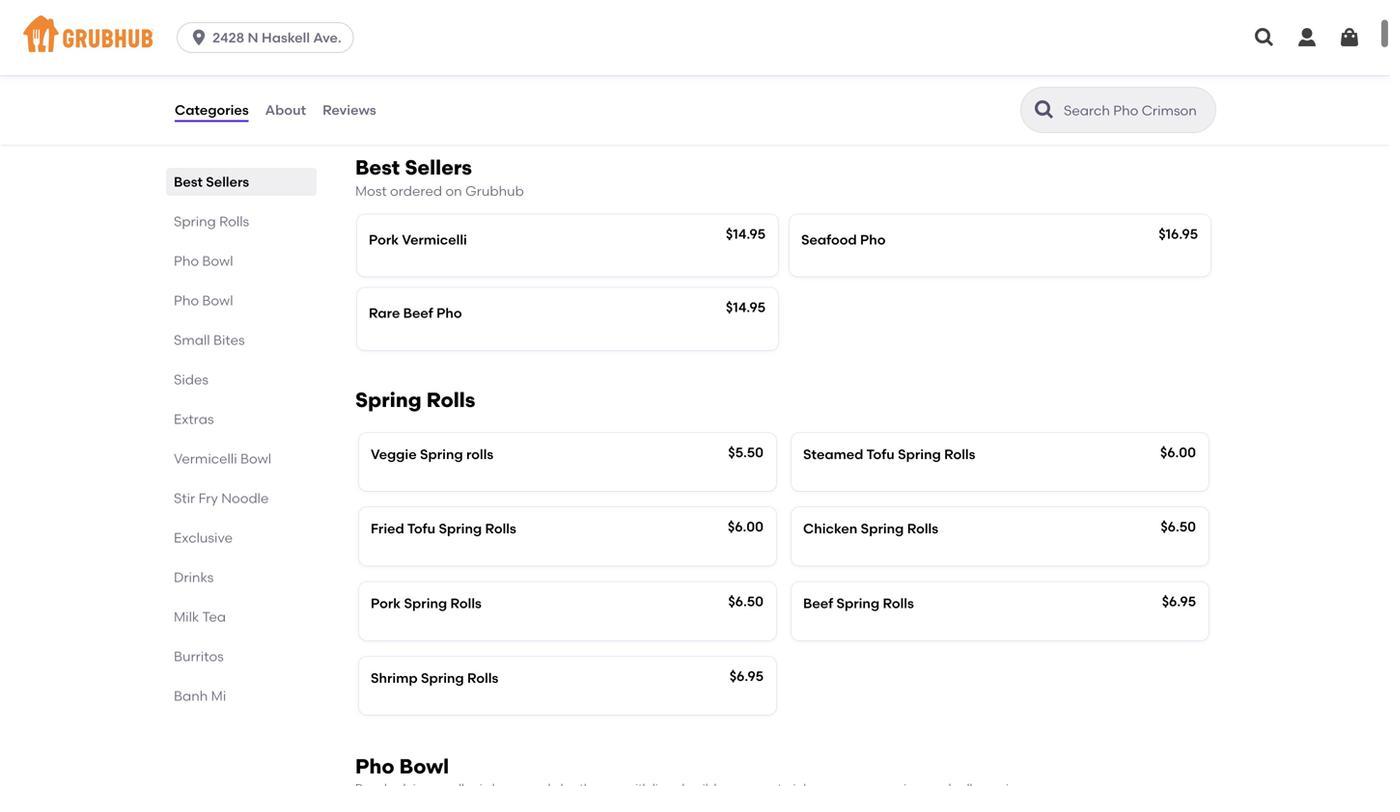Task type: locate. For each thing, give the bounding box(es) containing it.
$6.50 for chicken spring rolls
[[1161, 519, 1196, 536]]

0 horizontal spatial tofu
[[407, 521, 435, 537]]

burritos
[[174, 649, 224, 665]]

sellers
[[405, 156, 472, 180], [206, 174, 249, 190]]

best sellers
[[174, 174, 249, 190]]

spring up veggie
[[355, 388, 422, 413]]

pho bowl
[[174, 253, 233, 269], [174, 293, 233, 309], [355, 755, 449, 780]]

0 vertical spatial $6.00
[[1160, 445, 1196, 461]]

spring rolls
[[174, 213, 249, 230], [355, 388, 475, 413]]

stir
[[174, 490, 195, 507]]

spring rolls down best sellers
[[174, 213, 249, 230]]

1 horizontal spatial beef
[[803, 596, 833, 612]]

1 horizontal spatial svg image
[[1296, 26, 1319, 49]]

1 vertical spatial $6.00
[[728, 519, 764, 536]]

seafood
[[801, 232, 857, 248]]

option group containing delivery 25–40 min
[[174, 5, 505, 54]]

25–40
[[226, 31, 260, 45]]

mi
[[211, 688, 226, 705]]

steamed
[[803, 446, 863, 463]]

bowl up noodle
[[240, 451, 271, 467]]

pork vermicelli
[[369, 232, 467, 248]]

beef
[[403, 305, 433, 322], [803, 596, 833, 612]]

vermicelli up fry
[[174, 451, 237, 467]]

sellers down categories button
[[206, 174, 249, 190]]

0 horizontal spatial $6.95
[[730, 668, 764, 685]]

pork
[[369, 232, 399, 248], [371, 596, 401, 612]]

$14.95
[[726, 226, 766, 242], [726, 299, 766, 316]]

sellers inside best sellers most ordered on grubhub
[[405, 156, 472, 180]]

beef down the chicken at the right
[[803, 596, 833, 612]]

0 horizontal spatial vermicelli
[[174, 451, 237, 467]]

spring left rolls
[[420, 446, 463, 463]]

chicken spring rolls
[[803, 521, 938, 537]]

$6.50
[[1161, 519, 1196, 536], [728, 594, 764, 610]]

tofu for steamed
[[866, 446, 895, 463]]

best up most
[[355, 156, 400, 180]]

1 horizontal spatial vermicelli
[[402, 232, 467, 248]]

sellers up on
[[405, 156, 472, 180]]

2 $14.95 from the top
[[726, 299, 766, 316]]

beef right rare
[[403, 305, 433, 322]]

1 horizontal spatial $6.95
[[1162, 594, 1196, 610]]

1 vertical spatial $14.95
[[726, 299, 766, 316]]

$6.95 for beef spring rolls
[[1162, 594, 1196, 610]]

on
[[445, 183, 462, 199]]

2428 n haskell ave.
[[212, 29, 341, 46]]

svg image inside 2428 n haskell ave. 'button'
[[189, 28, 209, 47]]

tofu right steamed
[[866, 446, 895, 463]]

tofu right fried
[[407, 521, 435, 537]]

stir fry noodle
[[174, 490, 269, 507]]

milk
[[174, 609, 199, 626]]

best
[[355, 156, 400, 180], [174, 174, 203, 190]]

spring rolls up veggie spring rolls
[[355, 388, 475, 413]]

0 horizontal spatial $6.50
[[728, 594, 764, 610]]

pho
[[860, 232, 886, 248], [174, 253, 199, 269], [174, 293, 199, 309], [436, 305, 462, 322], [355, 755, 394, 780]]

svg image
[[1296, 26, 1319, 49], [1338, 26, 1361, 49], [189, 28, 209, 47]]

rare beef pho
[[369, 305, 462, 322]]

best sellers most ordered on grubhub
[[355, 156, 524, 199]]

0 vertical spatial tofu
[[866, 446, 895, 463]]

banh mi
[[174, 688, 226, 705]]

0 vertical spatial pork
[[369, 232, 399, 248]]

option group
[[174, 5, 505, 54]]

fry
[[198, 490, 218, 507]]

spring
[[174, 213, 216, 230], [355, 388, 422, 413], [420, 446, 463, 463], [898, 446, 941, 463], [439, 521, 482, 537], [861, 521, 904, 537], [404, 596, 447, 612], [836, 596, 880, 612], [421, 670, 464, 687]]

1 horizontal spatial $6.00
[[1160, 445, 1196, 461]]

spring right shrimp
[[421, 670, 464, 687]]

min
[[263, 31, 284, 45]]

milk tea
[[174, 609, 226, 626]]

most
[[355, 183, 387, 199]]

1 vertical spatial $6.95
[[730, 668, 764, 685]]

1 vertical spatial vermicelli
[[174, 451, 237, 467]]

1 horizontal spatial $6.50
[[1161, 519, 1196, 536]]

haskell
[[262, 29, 310, 46]]

reviews button
[[322, 75, 377, 145]]

Search Pho Crimson search field
[[1062, 101, 1210, 120]]

sellers for best sellers
[[206, 174, 249, 190]]

0 vertical spatial $6.50
[[1161, 519, 1196, 536]]

1 $14.95 from the top
[[726, 226, 766, 242]]

0 vertical spatial $14.95
[[726, 226, 766, 242]]

1 horizontal spatial sellers
[[405, 156, 472, 180]]

pork down most
[[369, 232, 399, 248]]

1 horizontal spatial best
[[355, 156, 400, 180]]

ave.
[[313, 29, 341, 46]]

$6.00
[[1160, 445, 1196, 461], [728, 519, 764, 536]]

best for best sellers most ordered on grubhub
[[355, 156, 400, 180]]

0 vertical spatial spring rolls
[[174, 213, 249, 230]]

2 horizontal spatial svg image
[[1338, 26, 1361, 49]]

search icon image
[[1033, 98, 1056, 122]]

$6.95
[[1162, 594, 1196, 610], [730, 668, 764, 685]]

bowl
[[202, 253, 233, 269], [202, 293, 233, 309], [240, 451, 271, 467], [399, 755, 449, 780]]

0 horizontal spatial svg image
[[189, 28, 209, 47]]

1 horizontal spatial tofu
[[866, 446, 895, 463]]

1 vertical spatial spring rolls
[[355, 388, 475, 413]]

shrimp spring rolls
[[371, 670, 499, 687]]

pork down fried
[[371, 596, 401, 612]]

$6.00 for steamed tofu spring rolls
[[1160, 445, 1196, 461]]

0 horizontal spatial best
[[174, 174, 203, 190]]

small bites
[[174, 332, 245, 349]]

0 horizontal spatial $6.00
[[728, 519, 764, 536]]

best down categories button
[[174, 174, 203, 190]]

best inside best sellers most ordered on grubhub
[[355, 156, 400, 180]]

1 vertical spatial $6.50
[[728, 594, 764, 610]]

bites
[[213, 332, 245, 349]]

rolls
[[219, 213, 249, 230], [427, 388, 475, 413], [944, 446, 976, 463], [485, 521, 516, 537], [907, 521, 938, 537], [450, 596, 482, 612], [883, 596, 914, 612], [467, 670, 499, 687]]

0 vertical spatial $6.95
[[1162, 594, 1196, 610]]

vermicelli
[[402, 232, 467, 248], [174, 451, 237, 467]]

tofu
[[866, 446, 895, 463], [407, 521, 435, 537]]

small
[[174, 332, 210, 349]]

0 vertical spatial beef
[[403, 305, 433, 322]]

vermicelli down the ordered
[[402, 232, 467, 248]]

tofu for fried
[[407, 521, 435, 537]]

1 vertical spatial pork
[[371, 596, 401, 612]]

1 vertical spatial tofu
[[407, 521, 435, 537]]

0 horizontal spatial sellers
[[206, 174, 249, 190]]

n
[[248, 29, 258, 46]]



Task type: describe. For each thing, give the bounding box(es) containing it.
0 vertical spatial vermicelli
[[402, 232, 467, 248]]

spring right the chicken at the right
[[861, 521, 904, 537]]

banh
[[174, 688, 208, 705]]

$6.00 for fried tofu spring rolls
[[728, 519, 764, 536]]

categories button
[[174, 75, 250, 145]]

drinks
[[174, 570, 214, 586]]

best for best sellers
[[174, 174, 203, 190]]

$6.50 for pork spring rolls
[[728, 594, 764, 610]]

pork for pork spring rolls
[[371, 596, 401, 612]]

rolls
[[466, 446, 494, 463]]

$14.95 for rare beef pho
[[726, 299, 766, 316]]

1 vertical spatial beef
[[803, 596, 833, 612]]

1 horizontal spatial spring rolls
[[355, 388, 475, 413]]

pork for pork vermicelli
[[369, 232, 399, 248]]

shrimp
[[371, 670, 418, 687]]

2428
[[212, 29, 244, 46]]

steamed tofu spring rolls
[[803, 446, 976, 463]]

about
[[265, 102, 306, 118]]

chicken
[[803, 521, 858, 537]]

$16.95
[[1159, 226, 1198, 242]]

spring down best sellers
[[174, 213, 216, 230]]

spring right steamed
[[898, 446, 941, 463]]

$5.50
[[728, 445, 764, 461]]

veggie spring rolls
[[371, 446, 494, 463]]

main navigation navigation
[[0, 0, 1390, 75]]

rare
[[369, 305, 400, 322]]

vermicelli bowl
[[174, 451, 271, 467]]

spring right fried
[[439, 521, 482, 537]]

ordered
[[390, 183, 442, 199]]

exclusive
[[174, 530, 233, 546]]

delivery
[[232, 14, 278, 28]]

bowl up small bites
[[202, 293, 233, 309]]

0 vertical spatial pho bowl
[[174, 253, 233, 269]]

$14.95 for pork vermicelli
[[726, 226, 766, 242]]

noodle
[[221, 490, 269, 507]]

sellers for best sellers most ordered on grubhub
[[405, 156, 472, 180]]

extras
[[174, 411, 214, 428]]

fried
[[371, 521, 404, 537]]

veggie
[[371, 446, 417, 463]]

reviews
[[323, 102, 376, 118]]

spring down the chicken spring rolls
[[836, 596, 880, 612]]

delivery 25–40 min
[[226, 14, 284, 45]]

svg image
[[1253, 26, 1276, 49]]

beef spring rolls
[[803, 596, 914, 612]]

bowl down shrimp spring rolls
[[399, 755, 449, 780]]

2 vertical spatial pho bowl
[[355, 755, 449, 780]]

categories
[[175, 102, 249, 118]]

0 horizontal spatial beef
[[403, 305, 433, 322]]

pork spring rolls
[[371, 596, 482, 612]]

tea
[[202, 609, 226, 626]]

fried tofu spring rolls
[[371, 521, 516, 537]]

2428 n haskell ave. button
[[177, 22, 362, 53]]

1 vertical spatial pho bowl
[[174, 293, 233, 309]]

grubhub
[[465, 183, 524, 199]]

spring up shrimp spring rolls
[[404, 596, 447, 612]]

0 horizontal spatial spring rolls
[[174, 213, 249, 230]]

about button
[[264, 75, 307, 145]]

seafood pho
[[801, 232, 886, 248]]

$6.95 for shrimp spring rolls
[[730, 668, 764, 685]]

sides
[[174, 372, 208, 388]]

bowl down best sellers
[[202, 253, 233, 269]]



Task type: vqa. For each thing, say whether or not it's contained in the screenshot.
the Sellers to the left
yes



